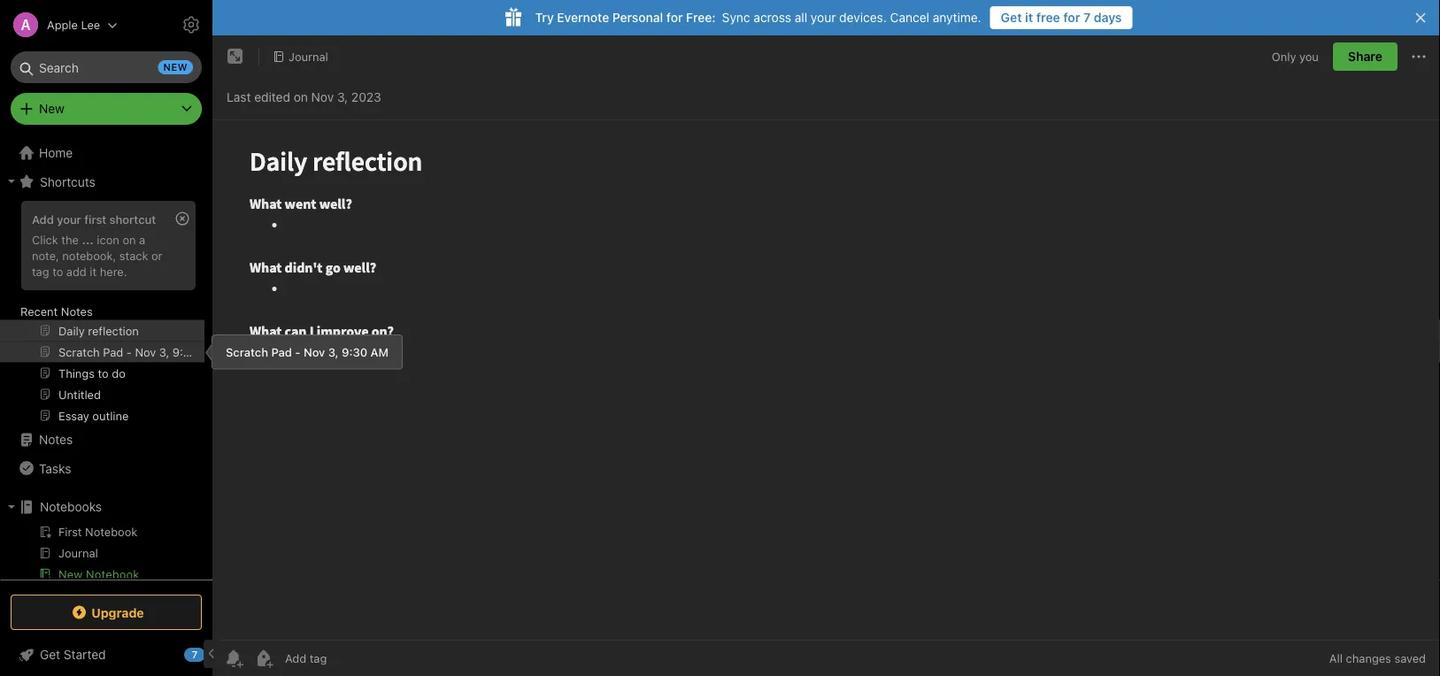 Task type: describe. For each thing, give the bounding box(es) containing it.
to
[[52, 265, 63, 278]]

across
[[754, 10, 792, 25]]

get for get it free for 7 days
[[1001, 10, 1023, 25]]

1 horizontal spatial your
[[811, 10, 836, 25]]

stack
[[119, 249, 148, 262]]

note,
[[32, 249, 59, 262]]

evernote
[[557, 10, 610, 25]]

last
[[227, 90, 251, 105]]

settings image
[[181, 14, 202, 35]]

all changes saved
[[1330, 652, 1427, 666]]

...
[[82, 233, 94, 246]]

last edited on nov 3, 2023
[[227, 90, 382, 105]]

all
[[795, 10, 808, 25]]

notebooks
[[40, 500, 102, 515]]

home link
[[0, 139, 213, 167]]

Add tag field
[[283, 651, 416, 666]]

notebook,
[[62, 249, 116, 262]]

for for free:
[[667, 10, 683, 25]]

new notebook button
[[0, 564, 205, 585]]

share button
[[1334, 43, 1398, 71]]

changes
[[1347, 652, 1392, 666]]

tasks
[[39, 461, 71, 476]]

1 vertical spatial notes
[[39, 433, 73, 447]]

expand note image
[[225, 46, 246, 67]]

tag
[[32, 265, 49, 278]]

the
[[61, 233, 79, 246]]

icon on a note, notebook, stack or tag to add it here.
[[32, 233, 163, 278]]

notes inside 'group'
[[61, 305, 93, 318]]

new button
[[11, 93, 202, 125]]

upgrade button
[[11, 595, 202, 631]]

Help and Learning task checklist field
[[0, 641, 213, 670]]

new for new notebook
[[58, 568, 83, 581]]

all
[[1330, 652, 1344, 666]]

on inside note window element
[[294, 90, 308, 105]]

add your first shortcut
[[32, 213, 156, 226]]

new notebook
[[58, 568, 139, 581]]

free:
[[687, 10, 716, 25]]

2023
[[352, 90, 382, 105]]

devices.
[[840, 10, 887, 25]]

7 inside help and learning task checklist 'field'
[[192, 650, 198, 661]]

for for 7
[[1064, 10, 1081, 25]]

shortcut
[[110, 213, 156, 226]]

try
[[535, 10, 554, 25]]

share
[[1349, 49, 1383, 64]]

new
[[163, 62, 188, 73]]

7 inside button
[[1084, 10, 1091, 25]]

expand notebooks image
[[4, 500, 19, 515]]

note window element
[[213, 35, 1441, 677]]

or
[[151, 249, 163, 262]]

it inside icon on a note, notebook, stack or tag to add it here.
[[90, 265, 97, 278]]

here.
[[100, 265, 127, 278]]

days
[[1094, 10, 1123, 25]]

cancel
[[891, 10, 930, 25]]

on inside icon on a note, notebook, stack or tag to add it here.
[[123, 233, 136, 246]]

personal
[[613, 10, 664, 25]]

more actions image
[[1409, 46, 1430, 67]]



Task type: locate. For each thing, give the bounding box(es) containing it.
Search text field
[[23, 51, 190, 83]]

your right all
[[811, 10, 836, 25]]

recent notes
[[20, 305, 93, 318]]

1 horizontal spatial 7
[[1084, 10, 1091, 25]]

it left free
[[1026, 10, 1034, 25]]

get inside button
[[1001, 10, 1023, 25]]

you
[[1300, 50, 1320, 63]]

it inside button
[[1026, 10, 1034, 25]]

More actions field
[[1409, 43, 1430, 71]]

sync
[[722, 10, 751, 25]]

new inside button
[[58, 568, 83, 581]]

your up the
[[57, 213, 81, 226]]

notebooks link
[[0, 493, 205, 522]]

upgrade
[[91, 606, 144, 620]]

free
[[1037, 10, 1061, 25]]

0 vertical spatial get
[[1001, 10, 1023, 25]]

notes link
[[0, 426, 205, 454]]

notebook
[[86, 568, 139, 581]]

tree containing home
[[0, 139, 213, 677]]

Note Editor text field
[[213, 120, 1441, 640]]

for right free
[[1064, 10, 1081, 25]]

0 vertical spatial notes
[[61, 305, 93, 318]]

edited
[[254, 90, 290, 105]]

group containing add your first shortcut
[[0, 196, 205, 433]]

2 for from the left
[[1064, 10, 1081, 25]]

journal
[[289, 50, 328, 63]]

0 horizontal spatial it
[[90, 265, 97, 278]]

first
[[84, 213, 106, 226]]

add tag image
[[253, 648, 275, 670]]

0 horizontal spatial 7
[[192, 650, 198, 661]]

add
[[66, 265, 87, 278]]

new
[[39, 101, 64, 116], [58, 568, 83, 581]]

for inside button
[[1064, 10, 1081, 25]]

0 horizontal spatial get
[[40, 648, 60, 662]]

7 left "days"
[[1084, 10, 1091, 25]]

Account field
[[0, 7, 118, 43]]

7
[[1084, 10, 1091, 25], [192, 650, 198, 661]]

0 vertical spatial 7
[[1084, 10, 1091, 25]]

shortcuts
[[40, 174, 95, 189]]

1 vertical spatial on
[[123, 233, 136, 246]]

only
[[1273, 50, 1297, 63]]

1 vertical spatial 7
[[192, 650, 198, 661]]

0 vertical spatial it
[[1026, 10, 1034, 25]]

started
[[64, 648, 106, 662]]

add a reminder image
[[223, 648, 244, 670]]

it
[[1026, 10, 1034, 25], [90, 265, 97, 278]]

tree
[[0, 139, 213, 677]]

0 horizontal spatial on
[[123, 233, 136, 246]]

for left free:
[[667, 10, 683, 25]]

apple
[[47, 18, 78, 31]]

home
[[39, 146, 73, 160]]

new inside popup button
[[39, 101, 64, 116]]

lee
[[81, 18, 100, 31]]

1 vertical spatial your
[[57, 213, 81, 226]]

it down the "notebook,"
[[90, 265, 97, 278]]

on
[[294, 90, 308, 105], [123, 233, 136, 246]]

nov
[[311, 90, 334, 105]]

shortcuts button
[[0, 167, 205, 196]]

tasks button
[[0, 454, 205, 483]]

notes up tasks on the left of page
[[39, 433, 73, 447]]

1 vertical spatial get
[[40, 648, 60, 662]]

recent
[[20, 305, 58, 318]]

1 horizontal spatial for
[[1064, 10, 1081, 25]]

1 vertical spatial new
[[58, 568, 83, 581]]

get left free
[[1001, 10, 1023, 25]]

get left started
[[40, 648, 60, 662]]

notes right recent
[[61, 305, 93, 318]]

new left notebook
[[58, 568, 83, 581]]

for
[[667, 10, 683, 25], [1064, 10, 1081, 25]]

only you
[[1273, 50, 1320, 63]]

a
[[139, 233, 145, 246]]

your inside 'group'
[[57, 213, 81, 226]]

get for get started
[[40, 648, 60, 662]]

journal button
[[267, 44, 335, 69]]

1 horizontal spatial get
[[1001, 10, 1023, 25]]

1 horizontal spatial on
[[294, 90, 308, 105]]

try evernote personal for free: sync across all your devices. cancel anytime.
[[535, 10, 982, 25]]

icon
[[97, 233, 119, 246]]

new for new
[[39, 101, 64, 116]]

1 vertical spatial it
[[90, 265, 97, 278]]

on left nov
[[294, 90, 308, 105]]

click to collapse image
[[206, 644, 219, 665]]

click
[[32, 233, 58, 246]]

get inside help and learning task checklist 'field'
[[40, 648, 60, 662]]

0 vertical spatial new
[[39, 101, 64, 116]]

0 horizontal spatial for
[[667, 10, 683, 25]]

anytime.
[[933, 10, 982, 25]]

new search field
[[23, 51, 193, 83]]

7 left the click to collapse image
[[192, 650, 198, 661]]

new notebook group
[[0, 522, 205, 593]]

get it free for 7 days button
[[991, 6, 1133, 29]]

on left a
[[123, 233, 136, 246]]

0 vertical spatial on
[[294, 90, 308, 105]]

notes
[[61, 305, 93, 318], [39, 433, 73, 447]]

0 vertical spatial your
[[811, 10, 836, 25]]

your
[[811, 10, 836, 25], [57, 213, 81, 226]]

new up home
[[39, 101, 64, 116]]

1 for from the left
[[667, 10, 683, 25]]

0 horizontal spatial your
[[57, 213, 81, 226]]

apple lee
[[47, 18, 100, 31]]

add
[[32, 213, 54, 226]]

group
[[0, 196, 205, 433]]

get it free for 7 days
[[1001, 10, 1123, 25]]

get started
[[40, 648, 106, 662]]

1 horizontal spatial it
[[1026, 10, 1034, 25]]

click the ...
[[32, 233, 94, 246]]

saved
[[1395, 652, 1427, 666]]

get
[[1001, 10, 1023, 25], [40, 648, 60, 662]]

3,
[[337, 90, 348, 105]]



Task type: vqa. For each thing, say whether or not it's contained in the screenshot.
icon on a note, notebook, stack or tag to add it here.
yes



